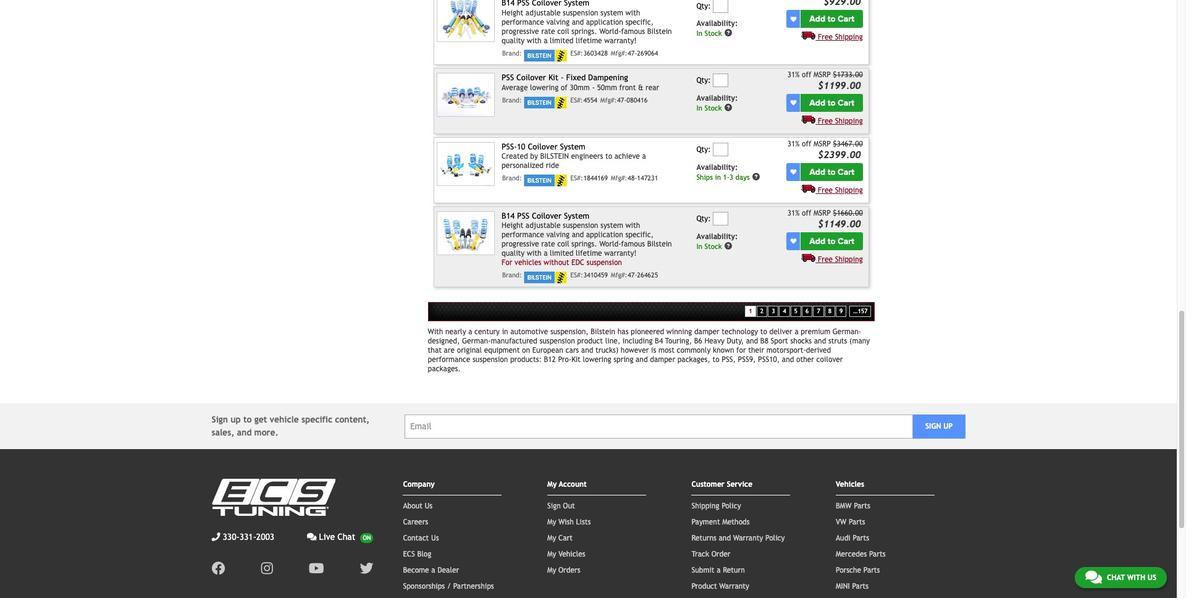 Task type: describe. For each thing, give the bounding box(es) containing it.
bilstein inside "height adjustable suspension system with performance valving and application specific, progressive rate coil springs. world-famous bilstein quality with a limited lifetime warranty!"
[[648, 27, 672, 36]]

1 add to cart button from the top
[[801, 10, 863, 28]]

a up shocks
[[795, 328, 799, 336]]

rate inside "b14 pss coilover system height adjustable suspension system with performance valving and application specific, progressive rate coil springs. world-famous bilstein quality with a limited lifetime warranty! for vehicles without edc suspension"
[[542, 240, 555, 249]]

availability: in stock for $1199.00
[[697, 94, 738, 112]]

other
[[797, 356, 815, 364]]

rate inside "height adjustable suspension system with performance valving and application specific, progressive rate coil springs. world-famous bilstein quality with a limited lifetime warranty!"
[[542, 27, 555, 36]]

get
[[254, 415, 267, 425]]

sign for sign out
[[548, 502, 561, 511]]

1 brand: from the top
[[503, 49, 522, 57]]

and down motorsport- in the bottom of the page
[[782, 356, 795, 364]]

31% for $1149.00
[[788, 209, 800, 218]]

coilover for $2399.00
[[528, 142, 558, 152]]

european
[[533, 346, 564, 355]]

to down $1149.00
[[828, 236, 836, 246]]

stock for $1199.00
[[705, 103, 722, 112]]

0 vertical spatial policy
[[722, 502, 742, 511]]

0 vertical spatial -
[[561, 73, 564, 82]]

pss inside pss coilover kit - fixed dampening average lowering of 30mm - 50mm front & rear
[[502, 73, 514, 82]]

and inside "b14 pss coilover system height adjustable suspension system with performance valving and application specific, progressive rate coil springs. world-famous bilstein quality with a limited lifetime warranty! for vehicles without edc suspension"
[[572, 231, 584, 239]]

pss inside "b14 pss coilover system height adjustable suspension system with performance valving and application specific, progressive rate coil springs. world-famous bilstein quality with a limited lifetime warranty! for vehicles without edc suspension"
[[517, 211, 530, 221]]

up for sign up
[[944, 422, 953, 431]]

facebook logo image
[[212, 562, 225, 576]]

vw
[[836, 518, 847, 527]]

add to cart for $1199.00
[[810, 98, 855, 108]]

question sign image for $1149.00
[[725, 241, 733, 250]]

system inside "height adjustable suspension system with performance valving and application specific, progressive rate coil springs. world-famous bilstein quality with a limited lifetime warranty!"
[[601, 9, 624, 17]]

is
[[652, 346, 657, 355]]

es#: for $1149.00
[[571, 272, 583, 279]]

shipping for $1149.00
[[836, 255, 863, 264]]

question sign image
[[725, 28, 733, 37]]

ride
[[546, 162, 559, 170]]

audi parts link
[[836, 534, 870, 543]]

kit inside with nearly a century in automotive suspension, bilstein has pioneered winning damper technology to deliver a premium german- designed, german-manufactured suspension product line, including b4 touring, b6 heavy duty, and b8 sport shocks and struts (many that are original equipment on european cars and trucks) however is most commonly known for their motorsport-derived performance suspension products: b12 pro-kit lowering spring and damper packages, to pss, pss9, pss10, and other coilover packages.
[[572, 356, 581, 364]]

add to cart button for $2399.00
[[801, 163, 863, 181]]

off for $1149.00
[[802, 209, 812, 218]]

es#3603428 - 47-269064  - b14 pss coilover system - height adjustable suspension system with performance valving and application specific, progressive rate coil springs. world-famous bilstein quality with a limited lifetime warranty! - bilstein - bmw image
[[437, 0, 495, 42]]

average
[[502, 83, 528, 92]]

technology
[[722, 328, 759, 336]]

to up b8
[[761, 328, 768, 336]]

submit a return
[[692, 566, 745, 575]]

9 link
[[836, 306, 847, 317]]

shipping for $1199.00
[[836, 117, 863, 125]]

world- inside "height adjustable suspension system with performance valving and application specific, progressive rate coil springs. world-famous bilstein quality with a limited lifetime warranty!"
[[600, 27, 622, 36]]

30mm
[[570, 83, 590, 92]]

mini parts link
[[836, 582, 869, 591]]

system inside "b14 pss coilover system height adjustable suspension system with performance valving and application specific, progressive rate coil springs. world-famous bilstein quality with a limited lifetime warranty! for vehicles without edc suspension"
[[601, 222, 624, 230]]

personalized
[[502, 162, 544, 170]]

careers link
[[403, 518, 428, 527]]

coil inside "height adjustable suspension system with performance valving and application specific, progressive rate coil springs. world-famous bilstein quality with a limited lifetime warranty!"
[[558, 27, 570, 36]]

wish
[[559, 518, 574, 527]]

shipping policy
[[692, 502, 742, 511]]

$1149.00
[[818, 218, 862, 229]]

however
[[621, 346, 649, 355]]

adjustable inside "height adjustable suspension system with performance valving and application specific, progressive rate coil springs. world-famous bilstein quality with a limited lifetime warranty!"
[[526, 9, 561, 17]]

shipping policy link
[[692, 502, 742, 511]]

and up order
[[719, 534, 731, 543]]

manufactured
[[491, 337, 538, 346]]

31% for $1199.00
[[788, 71, 800, 79]]

to up $1733.00
[[828, 14, 836, 24]]

pss coilover kit - fixed dampening average lowering of 30mm - 50mm front & rear
[[502, 73, 660, 92]]

coilover for $1149.00
[[532, 211, 562, 221]]

instagram logo image
[[261, 562, 273, 576]]

add for $1199.00
[[810, 98, 826, 108]]

sign up to get vehicle specific content, sales, and more.
[[212, 415, 370, 438]]

a inside pss-10 coilover system created by bilstein engineers to achieve a personalized ride
[[643, 152, 646, 161]]

$1660.00
[[833, 209, 863, 218]]

system for $2399.00
[[560, 142, 586, 152]]

0 vertical spatial vehicles
[[836, 480, 865, 489]]

to down the known
[[713, 356, 720, 364]]

5
[[795, 308, 798, 314]]

performance inside "b14 pss coilover system height adjustable suspension system with performance valving and application specific, progressive rate coil springs. world-famous bilstein quality with a limited lifetime warranty! for vehicles without edc suspension"
[[502, 231, 544, 239]]

cart down wish
[[559, 534, 573, 543]]

my for my orders
[[548, 566, 557, 575]]

packages,
[[678, 356, 711, 364]]

suspension up european
[[540, 337, 575, 346]]

pss-
[[502, 142, 517, 152]]

bmw parts
[[836, 502, 871, 511]]

brand: for $1149.00
[[503, 272, 522, 279]]

product warranty link
[[692, 582, 750, 591]]

pro-
[[559, 356, 572, 364]]

coil inside "b14 pss coilover system height adjustable suspension system with performance valving and application specific, progressive rate coil springs. world-famous bilstein quality with a limited lifetime warranty! for vehicles without edc suspension"
[[558, 240, 570, 249]]

returns and warranty policy link
[[692, 534, 785, 543]]

sign for sign up
[[926, 422, 942, 431]]

my cart
[[548, 534, 573, 543]]

spring
[[614, 356, 634, 364]]

31% off msrp $1660.00 $1149.00
[[788, 209, 863, 229]]

shocks
[[791, 337, 812, 346]]

springs. inside "height adjustable suspension system with performance valving and application specific, progressive rate coil springs. world-famous bilstein quality with a limited lifetime warranty!"
[[572, 27, 597, 36]]

twitter logo image
[[360, 562, 374, 576]]

mfg#: for $1149.00
[[611, 272, 628, 279]]

lists
[[576, 518, 591, 527]]

performance inside "height adjustable suspension system with performance valving and application specific, progressive rate coil springs. world-famous bilstein quality with a limited lifetime warranty!"
[[502, 18, 544, 26]]

methods
[[723, 518, 750, 527]]

their
[[749, 346, 765, 355]]

cart up $1733.00
[[838, 14, 855, 24]]

add to cart button for $1149.00
[[801, 232, 863, 250]]

add to cart button for $1199.00
[[801, 94, 863, 112]]

payment
[[692, 518, 721, 527]]

1 add to cart from the top
[[810, 14, 855, 24]]

msrp for $1149.00
[[814, 209, 831, 218]]

of
[[561, 83, 568, 92]]

lowering inside pss coilover kit - fixed dampening average lowering of 30mm - 50mm front & rear
[[530, 83, 559, 92]]

suspension,
[[551, 328, 589, 336]]

and down product
[[582, 346, 594, 355]]

es#3410459 - 47-264625 - b14 pss coilover system - height adjustable suspension system with performance valving and application specific, progressive rate coil springs. world-famous bilstein quality with a limited lifetime warranty! - bilstein - bmw image
[[437, 211, 495, 255]]

off for $1199.00
[[802, 71, 812, 79]]

a right nearly
[[469, 328, 473, 336]]

qty: for $2399.00
[[697, 145, 711, 154]]

mfg#: for $1199.00
[[601, 96, 617, 104]]

without
[[544, 259, 570, 267]]

us inside chat with us link
[[1148, 574, 1157, 582]]

kit inside pss coilover kit - fixed dampening average lowering of 30mm - 50mm front & rear
[[549, 73, 559, 82]]

vw parts
[[836, 518, 866, 527]]

quality inside "height adjustable suspension system with performance valving and application specific, progressive rate coil springs. world-famous bilstein quality with a limited lifetime warranty!"
[[502, 36, 525, 45]]

suspension down the equipment
[[473, 356, 508, 364]]

1 bilstein - corporate logo image from the top
[[524, 49, 568, 62]]

2 link
[[757, 306, 768, 317]]

dampening
[[589, 73, 629, 82]]

about us
[[403, 502, 433, 511]]

availability: for $1199.00
[[697, 94, 738, 102]]

customer service
[[692, 480, 753, 489]]

with up pss coilover kit - fixed dampening link
[[527, 36, 542, 45]]

system for $1149.00
[[564, 211, 590, 221]]

4
[[783, 308, 787, 314]]

bilstein
[[541, 152, 569, 161]]

sign up button
[[913, 415, 966, 439]]

coilover inside pss coilover kit - fixed dampening average lowering of 30mm - 50mm front & rear
[[517, 73, 546, 82]]

specific
[[302, 415, 333, 425]]

limited inside "height adjustable suspension system with performance valving and application specific, progressive rate coil springs. world-famous bilstein quality with a limited lifetime warranty!"
[[550, 36, 574, 45]]

suspension down b14 pss coilover system link
[[563, 222, 599, 230]]

blog
[[417, 550, 432, 559]]

sponsorships / partnerships
[[403, 582, 494, 591]]

1 horizontal spatial policy
[[766, 534, 785, 543]]

us for contact us
[[431, 534, 439, 543]]

and up derived
[[815, 337, 827, 346]]

sign out
[[548, 502, 575, 511]]

pioneered
[[631, 328, 665, 336]]

dealer
[[438, 566, 459, 575]]

es#: for $1199.00
[[571, 96, 583, 104]]

Email email field
[[405, 415, 913, 439]]

live
[[319, 532, 335, 542]]

1 es#: from the top
[[571, 49, 583, 57]]

to down $1199.00
[[828, 98, 836, 108]]

product
[[692, 582, 717, 591]]

shipping for $2399.00
[[836, 186, 863, 195]]

mercedes
[[836, 550, 867, 559]]

specific, inside "b14 pss coilover system height adjustable suspension system with performance valving and application specific, progressive rate coil springs. world-famous bilstein quality with a limited lifetime warranty! for vehicles without edc suspension"
[[626, 231, 654, 239]]

for
[[737, 346, 746, 355]]

free shipping image for $1149.00
[[802, 253, 816, 262]]

front
[[620, 83, 636, 92]]

es#: 3410459 mfg#: 47-264625
[[571, 272, 659, 279]]

derived
[[807, 346, 832, 355]]

1 link
[[745, 306, 756, 317]]

1 availability: in stock from the top
[[697, 19, 738, 37]]

in inside the availability: ships in 1-3 days
[[715, 173, 721, 181]]

more.
[[254, 428, 279, 438]]

track
[[692, 550, 710, 559]]

springs. inside "b14 pss coilover system height adjustable suspension system with performance valving and application specific, progressive rate coil springs. world-famous bilstein quality with a limited lifetime warranty! for vehicles without edc suspension"
[[572, 240, 597, 249]]

4 link
[[780, 306, 790, 317]]

free for $2399.00
[[818, 186, 833, 195]]

world- inside "b14 pss coilover system height adjustable suspension system with performance valving and application specific, progressive rate coil springs. world-famous bilstein quality with a limited lifetime warranty! for vehicles without edc suspension"
[[600, 240, 622, 249]]

330-331-2003
[[223, 532, 275, 542]]

b4
[[655, 337, 663, 346]]

availability: for $1149.00
[[697, 232, 738, 241]]

ecs blog link
[[403, 550, 432, 559]]

1 horizontal spatial damper
[[695, 328, 720, 336]]

3 link
[[768, 306, 779, 317]]

3 inside the availability: ships in 1-3 days
[[730, 173, 734, 181]]

vehicle
[[270, 415, 299, 425]]

service
[[727, 480, 753, 489]]

progressive inside "b14 pss coilover system height adjustable suspension system with performance valving and application specific, progressive rate coil springs. world-famous bilstein quality with a limited lifetime warranty! for vehicles without edc suspension"
[[502, 240, 539, 249]]

product warranty
[[692, 582, 750, 591]]

phone image
[[212, 533, 220, 542]]

audi
[[836, 534, 851, 543]]

with down 48-
[[626, 222, 641, 230]]

stock for $1149.00
[[705, 242, 722, 250]]

10
[[517, 142, 526, 152]]

application inside "height adjustable suspension system with performance valving and application specific, progressive rate coil springs. world-famous bilstein quality with a limited lifetime warranty!"
[[587, 18, 624, 26]]

free shipping image for $1199.00
[[802, 115, 816, 123]]

height inside "height adjustable suspension system with performance valving and application specific, progressive rate coil springs. world-famous bilstein quality with a limited lifetime warranty!"
[[502, 9, 524, 17]]

b8
[[761, 337, 769, 346]]

add to cart for $1149.00
[[810, 236, 855, 246]]

parts for bmw parts
[[854, 502, 871, 511]]

specific, inside "height adjustable suspension system with performance valving and application specific, progressive rate coil springs. world-famous bilstein quality with a limited lifetime warranty!"
[[626, 18, 654, 26]]

0 vertical spatial german-
[[833, 328, 862, 336]]

9
[[840, 308, 843, 314]]

31% for $2399.00
[[788, 140, 800, 148]]

1 horizontal spatial chat
[[1108, 574, 1126, 582]]

with right comments icon
[[1128, 574, 1146, 582]]

warranty! inside "b14 pss coilover system height adjustable suspension system with performance valving and application specific, progressive rate coil springs. world-famous bilstein quality with a limited lifetime warranty! for vehicles without edc suspension"
[[605, 249, 637, 258]]

pss-10 coilover system created by bilstein engineers to achieve a personalized ride
[[502, 142, 646, 170]]

progressive inside "height adjustable suspension system with performance valving and application specific, progressive rate coil springs. world-famous bilstein quality with a limited lifetime warranty!"
[[502, 27, 539, 36]]

in for $1199.00
[[697, 103, 703, 112]]

free shipping for $2399.00
[[818, 186, 863, 195]]

bilstein inside "b14 pss coilover system height adjustable suspension system with performance valving and application specific, progressive rate coil springs. world-famous bilstein quality with a limited lifetime warranty! for vehicles without edc suspension"
[[648, 240, 672, 249]]

submit
[[692, 566, 715, 575]]

my vehicles
[[548, 550, 586, 559]]

add to wish list image for $1149.00
[[791, 238, 797, 244]]

contact us link
[[403, 534, 439, 543]]

century
[[475, 328, 500, 336]]

0 vertical spatial chat
[[338, 532, 356, 542]]

that
[[428, 346, 442, 355]]



Task type: locate. For each thing, give the bounding box(es) containing it.
3 add to cart from the top
[[810, 167, 855, 177]]

bilstein - corporate logo image
[[524, 49, 568, 62], [524, 96, 568, 109], [524, 175, 568, 187], [524, 272, 568, 284]]

add to cart down $1149.00
[[810, 236, 855, 246]]

es#: 1844169 mfg#: 48-147231
[[571, 175, 659, 182]]

specific, up 264625 on the top of page
[[626, 231, 654, 239]]

system inside "b14 pss coilover system height adjustable suspension system with performance valving and application specific, progressive rate coil springs. world-famous bilstein quality with a limited lifetime warranty! for vehicles without edc suspension"
[[564, 211, 590, 221]]

on
[[522, 346, 530, 355]]

add down 31% off msrp $1660.00 $1149.00
[[810, 236, 826, 246]]

0 vertical spatial damper
[[695, 328, 720, 336]]

line,
[[606, 337, 621, 346]]

off inside the 31% off msrp $3467.00 $2399.00
[[802, 140, 812, 148]]

parts up mercedes parts link
[[853, 534, 870, 543]]

0 vertical spatial lowering
[[530, 83, 559, 92]]

2 warranty! from the top
[[605, 249, 637, 258]]

1 free from the top
[[818, 33, 833, 41]]

4 bilstein - corporate logo image from the top
[[524, 272, 568, 284]]

question sign image for $2399.00
[[752, 172, 761, 181]]

…157 link
[[850, 306, 872, 317]]

2 height from the top
[[502, 222, 524, 230]]

0 horizontal spatial kit
[[549, 73, 559, 82]]

1 horizontal spatial 3
[[772, 308, 775, 314]]

2 vertical spatial bilstein
[[591, 328, 616, 336]]

damper up heavy
[[695, 328, 720, 336]]

2 vertical spatial 47-
[[628, 272, 638, 279]]

duty,
[[727, 337, 744, 346]]

2 adjustable from the top
[[526, 222, 561, 230]]

parts right bmw
[[854, 502, 871, 511]]

3 add from the top
[[810, 167, 826, 177]]

1 vertical spatial adjustable
[[526, 222, 561, 230]]

us for about us
[[425, 502, 433, 511]]

lowering
[[530, 83, 559, 92], [583, 356, 612, 364]]

up inside button
[[944, 422, 953, 431]]

0 horizontal spatial lowering
[[530, 83, 559, 92]]

3 msrp from the top
[[814, 209, 831, 218]]

msrp up $1149.00
[[814, 209, 831, 218]]

limited
[[550, 36, 574, 45], [550, 249, 574, 258]]

bilstein - corporate logo image down 'of'
[[524, 96, 568, 109]]

suspension up 3410459
[[587, 259, 622, 267]]

coilover up by
[[528, 142, 558, 152]]

world- up es#: 3603428 mfg#: 47-269064 at the top
[[600, 27, 622, 36]]

b12
[[544, 356, 556, 364]]

parts for vw parts
[[849, 518, 866, 527]]

become a dealer
[[403, 566, 459, 575]]

0 horizontal spatial german-
[[462, 337, 491, 346]]

0 vertical spatial limited
[[550, 36, 574, 45]]

4 free shipping from the top
[[818, 255, 863, 264]]

330-331-2003 link
[[212, 531, 275, 544]]

free shipping image for $2399.00
[[802, 184, 816, 193]]

1 qty: from the top
[[697, 2, 711, 10]]

sign for sign up to get vehicle specific content, sales, and more.
[[212, 415, 228, 425]]

parts down mercedes parts
[[864, 566, 881, 575]]

lifetime up the edc
[[576, 249, 602, 258]]

0 vertical spatial valving
[[547, 18, 570, 26]]

bilstein - corporate logo image for $2399.00
[[524, 175, 568, 187]]

automotive
[[511, 328, 548, 336]]

2 availability: from the top
[[697, 94, 738, 102]]

parts for porsche parts
[[864, 566, 881, 575]]

1 vertical spatial stock
[[705, 103, 722, 112]]

coil up without
[[558, 240, 570, 249]]

mfg#: down "50mm"
[[601, 96, 617, 104]]

2 qty: from the top
[[697, 76, 711, 85]]

vehicles
[[836, 480, 865, 489], [559, 550, 586, 559]]

2 vertical spatial in
[[697, 242, 703, 250]]

3 free shipping from the top
[[818, 186, 863, 195]]

and right sales,
[[237, 428, 252, 438]]

1 add to wish list image from the top
[[791, 16, 797, 22]]

height inside "b14 pss coilover system height adjustable suspension system with performance valving and application specific, progressive rate coil springs. world-famous bilstein quality with a limited lifetime warranty! for vehicles without edc suspension"
[[502, 222, 524, 230]]

2 lifetime from the top
[[576, 249, 602, 258]]

0 vertical spatial coilover
[[517, 73, 546, 82]]

up inside sign up to get vehicle specific content, sales, and more.
[[231, 415, 241, 425]]

5 link
[[791, 306, 802, 317]]

msrp up $1199.00
[[814, 71, 831, 79]]

to inside sign up to get vehicle specific content, sales, and more.
[[244, 415, 252, 425]]

lifetime inside "b14 pss coilover system height adjustable suspension system with performance valving and application specific, progressive rate coil springs. world-famous bilstein quality with a limited lifetime warranty! for vehicles without edc suspension"
[[576, 249, 602, 258]]

add to cart for $2399.00
[[810, 167, 855, 177]]

bilstein up "line,"
[[591, 328, 616, 336]]

add up free shipping image
[[810, 14, 826, 24]]

es#4554 - 47-080416 - pss coilover kit - fixed dampening - average lowering of 30mm - 50mm front & rear - bilstein - audi volkswagen image
[[437, 73, 495, 117]]

brand: for $2399.00
[[503, 175, 522, 182]]

a inside "b14 pss coilover system height adjustable suspension system with performance valving and application specific, progressive rate coil springs. world-famous bilstein quality with a limited lifetime warranty! for vehicles without edc suspension"
[[544, 249, 548, 258]]

add to wish list image
[[791, 16, 797, 22], [791, 100, 797, 106], [791, 238, 797, 244]]

1 vertical spatial warranty!
[[605, 249, 637, 258]]

1 vertical spatial policy
[[766, 534, 785, 543]]

1 vertical spatial springs.
[[572, 240, 597, 249]]

(many
[[850, 337, 870, 346]]

0 vertical spatial system
[[601, 9, 624, 17]]

1 msrp from the top
[[814, 71, 831, 79]]

us right contact
[[431, 534, 439, 543]]

springs. up 3603428
[[572, 27, 597, 36]]

es#: left 3603428
[[571, 49, 583, 57]]

out
[[563, 502, 575, 511]]

31% inside the 31% off msrp $3467.00 $2399.00
[[788, 140, 800, 148]]

1 quality from the top
[[502, 36, 525, 45]]

0 vertical spatial us
[[425, 502, 433, 511]]

porsche parts
[[836, 566, 881, 575]]

mfg#: left 48-
[[611, 175, 628, 182]]

engineers
[[572, 152, 603, 161]]

nearly
[[446, 328, 466, 336]]

qty: for $1149.00
[[697, 215, 711, 223]]

0 horizontal spatial sign
[[212, 415, 228, 425]]

1 vertical spatial 47-
[[618, 96, 627, 104]]

0 vertical spatial 3
[[730, 173, 734, 181]]

cart for $1199.00
[[838, 98, 855, 108]]

quality inside "b14 pss coilover system height adjustable suspension system with performance valving and application specific, progressive rate coil springs. world-famous bilstein quality with a limited lifetime warranty! for vehicles without edc suspension"
[[502, 249, 525, 258]]

application inside "b14 pss coilover system height adjustable suspension system with performance valving and application specific, progressive rate coil springs. world-famous bilstein quality with a limited lifetime warranty! for vehicles without edc suspension"
[[587, 231, 624, 239]]

3 31% from the top
[[788, 209, 800, 218]]

bilstein - corporate logo image for $1149.00
[[524, 272, 568, 284]]

parts for audi parts
[[853, 534, 870, 543]]

b14 pss coilover system height adjustable suspension system with performance valving and application specific, progressive rate coil springs. world-famous bilstein quality with a limited lifetime warranty! for vehicles without edc suspension
[[502, 211, 672, 267]]

1 horizontal spatial sign
[[548, 502, 561, 511]]

availability: inside the availability: ships in 1-3 days
[[697, 163, 738, 172]]

31% up add to wish list icon at right
[[788, 140, 800, 148]]

1 vertical spatial valving
[[547, 231, 570, 239]]

free shipping image down 31% off msrp $1660.00 $1149.00
[[802, 253, 816, 262]]

0 vertical spatial off
[[802, 71, 812, 79]]

lowering inside with nearly a century in automotive suspension, bilstein has pioneered winning damper technology to deliver a premium german- designed, german-manufactured suspension product line, including b4 touring, b6 heavy duty, and b8 sport shocks and struts (many that are original equipment on european cars and trucks) however is most commonly known for their motorsport-derived performance suspension products: b12 pro-kit lowering spring and damper packages, to pss, pss9, pss10, and other coilover packages.
[[583, 356, 612, 364]]

kit left fixed
[[549, 73, 559, 82]]

and inside sign up to get vehicle specific content, sales, and more.
[[237, 428, 252, 438]]

1 vertical spatial vehicles
[[559, 550, 586, 559]]

performance right es#3603428 - 47-269064  - b14 pss coilover system - height adjustable suspension system with performance valving and application specific, progressive rate coil springs. world-famous bilstein quality with a limited lifetime warranty! - bilstein - bmw image
[[502, 18, 544, 26]]

famous inside "b14 pss coilover system height adjustable suspension system with performance valving and application specific, progressive rate coil springs. world-famous bilstein quality with a limited lifetime warranty! for vehicles without edc suspension"
[[622, 240, 645, 249]]

to left get in the left of the page
[[244, 415, 252, 425]]

0 vertical spatial height
[[502, 9, 524, 17]]

mini parts
[[836, 582, 869, 591]]

off down free shipping image
[[802, 71, 812, 79]]

valving inside "b14 pss coilover system height adjustable suspension system with performance valving and application specific, progressive rate coil springs. world-famous bilstein quality with a limited lifetime warranty! for vehicles without edc suspension"
[[547, 231, 570, 239]]

and
[[572, 18, 584, 26], [572, 231, 584, 239], [747, 337, 759, 346], [815, 337, 827, 346], [582, 346, 594, 355], [636, 356, 648, 364], [782, 356, 795, 364], [237, 428, 252, 438], [719, 534, 731, 543]]

2 world- from the top
[[600, 240, 622, 249]]

free shipping for $1199.00
[[818, 117, 863, 125]]

german-
[[833, 328, 862, 336], [462, 337, 491, 346]]

2 vertical spatial availability: in stock
[[697, 232, 738, 250]]

0 vertical spatial system
[[560, 142, 586, 152]]

2 vertical spatial 31%
[[788, 209, 800, 218]]

2 famous from the top
[[622, 240, 645, 249]]

sponsorships / partnerships link
[[403, 582, 494, 591]]

2 vertical spatial question sign image
[[725, 241, 733, 250]]

question sign image for $1199.00
[[725, 103, 733, 112]]

ecs tuning image
[[212, 479, 335, 516]]

suspension
[[563, 9, 599, 17], [563, 222, 599, 230], [587, 259, 622, 267], [540, 337, 575, 346], [473, 356, 508, 364]]

system inside pss-10 coilover system created by bilstein engineers to achieve a personalized ride
[[560, 142, 586, 152]]

0 vertical spatial in
[[715, 173, 721, 181]]

3 off from the top
[[802, 209, 812, 218]]

msrp inside 31% off msrp $1733.00 $1199.00
[[814, 71, 831, 79]]

1 availability: from the top
[[697, 19, 738, 28]]

es#: for $2399.00
[[571, 175, 583, 182]]

1 specific, from the top
[[626, 18, 654, 26]]

2 bilstein - corporate logo image from the top
[[524, 96, 568, 109]]

None text field
[[714, 143, 729, 157]]

with up vehicles
[[527, 249, 542, 258]]

1-
[[724, 173, 730, 181]]

sport
[[771, 337, 789, 346]]

1 horizontal spatial pss
[[517, 211, 530, 221]]

original
[[457, 346, 482, 355]]

edc
[[572, 259, 585, 267]]

msrp for $1199.00
[[814, 71, 831, 79]]

mfg#: right 3603428
[[611, 49, 628, 57]]

3 stock from the top
[[705, 242, 722, 250]]

designed,
[[428, 337, 460, 346]]

2 my from the top
[[548, 518, 557, 527]]

cart down $2399.00
[[838, 167, 855, 177]]

bilstein - corporate logo image up pss coilover kit - fixed dampening link
[[524, 49, 568, 62]]

1 vertical spatial off
[[802, 140, 812, 148]]

and down however
[[636, 356, 648, 364]]

080416
[[627, 96, 648, 104]]

0 vertical spatial coil
[[558, 27, 570, 36]]

shipping up $1660.00
[[836, 186, 863, 195]]

1 vertical spatial warranty
[[720, 582, 750, 591]]

cart for $1149.00
[[838, 236, 855, 246]]

off inside 31% off msrp $1660.00 $1149.00
[[802, 209, 812, 218]]

add to cart down $1199.00
[[810, 98, 855, 108]]

3 availability: in stock from the top
[[697, 232, 738, 250]]

my for my cart
[[548, 534, 557, 543]]

2 vertical spatial free shipping image
[[802, 253, 816, 262]]

add for $2399.00
[[810, 167, 826, 177]]

msrp inside the 31% off msrp $3467.00 $2399.00
[[814, 140, 831, 148]]

1 height from the top
[[502, 9, 524, 17]]

1 system from the top
[[601, 9, 624, 17]]

b14 pss coilover system link
[[502, 211, 590, 221]]

performance inside with nearly a century in automotive suspension, bilstein has pioneered winning damper technology to deliver a premium german- designed, german-manufactured suspension product line, including b4 touring, b6 heavy duty, and b8 sport shocks and struts (many that are original equipment on european cars and trucks) however is most commonly known for their motorsport-derived performance suspension products: b12 pro-kit lowering spring and damper packages, to pss, pss9, pss10, and other coilover packages.
[[428, 356, 471, 364]]

brand: for $1199.00
[[503, 96, 522, 104]]

msrp for $2399.00
[[814, 140, 831, 148]]

-
[[561, 73, 564, 82], [592, 83, 595, 92]]

porsche parts link
[[836, 566, 881, 575]]

add to wish list image
[[791, 169, 797, 175]]

add to cart button down $1199.00
[[801, 94, 863, 112]]

1 vertical spatial famous
[[622, 240, 645, 249]]

1 vertical spatial system
[[601, 222, 624, 230]]

question sign image
[[725, 103, 733, 112], [752, 172, 761, 181], [725, 241, 733, 250]]

3410459
[[584, 272, 608, 279]]

comments image
[[1086, 570, 1103, 585]]

1 vertical spatial damper
[[650, 356, 676, 364]]

0 horizontal spatial up
[[231, 415, 241, 425]]

in up manufactured
[[502, 328, 509, 336]]

vehicles up orders
[[559, 550, 586, 559]]

2 off from the top
[[802, 140, 812, 148]]

1 horizontal spatial vehicles
[[836, 480, 865, 489]]

my for my wish lists
[[548, 518, 557, 527]]

es#1844169 - 48-147231 - pss-10 coilover system  - created by bilstein engineers to achieve a personalized ride - bilstein - audi image
[[437, 142, 495, 186]]

0 horizontal spatial chat
[[338, 532, 356, 542]]

2 progressive from the top
[[502, 240, 539, 249]]

1 progressive from the top
[[502, 27, 539, 36]]

1 horizontal spatial up
[[944, 422, 953, 431]]

6 link
[[802, 306, 813, 317]]

mini
[[836, 582, 850, 591]]

0 vertical spatial adjustable
[[526, 9, 561, 17]]

free shipping right free shipping image
[[818, 33, 863, 41]]

my for my account
[[548, 480, 557, 489]]

1 vertical spatial quality
[[502, 249, 525, 258]]

1
[[749, 308, 753, 314]]

famous
[[622, 27, 645, 36], [622, 240, 645, 249]]

in inside with nearly a century in automotive suspension, bilstein has pioneered winning damper technology to deliver a premium german- designed, german-manufactured suspension product line, including b4 touring, b6 heavy duty, and b8 sport shocks and struts (many that are original equipment on european cars and trucks) however is most commonly known for their motorsport-derived performance suspension products: b12 pro-kit lowering spring and damper packages, to pss, pss9, pss10, and other coilover packages.
[[502, 328, 509, 336]]

3 in from the top
[[697, 242, 703, 250]]

1 application from the top
[[587, 18, 624, 26]]

0 vertical spatial application
[[587, 18, 624, 26]]

es#: 4554 mfg#: 47-080416
[[571, 96, 648, 104]]

add down 31% off msrp $1733.00 $1199.00
[[810, 98, 826, 108]]

warranty! inside "height adjustable suspension system with performance valving and application specific, progressive rate coil springs. world-famous bilstein quality with a limited lifetime warranty!"
[[605, 36, 637, 45]]

days
[[736, 173, 750, 181]]

coilover
[[517, 73, 546, 82], [528, 142, 558, 152], [532, 211, 562, 221]]

comments image
[[307, 533, 317, 542]]

47- for $1199.00
[[618, 96, 627, 104]]

0 vertical spatial springs.
[[572, 27, 597, 36]]

2 valving from the top
[[547, 231, 570, 239]]

off left $3467.00
[[802, 140, 812, 148]]

2 limited from the top
[[550, 249, 574, 258]]

free shipping down $1149.00
[[818, 255, 863, 264]]

brand: down personalized
[[503, 175, 522, 182]]

47- for $1149.00
[[628, 272, 638, 279]]

1 in from the top
[[697, 29, 703, 37]]

4 es#: from the top
[[571, 272, 583, 279]]

1 warranty! from the top
[[605, 36, 637, 45]]

1 vertical spatial limited
[[550, 249, 574, 258]]

47- up dampening
[[628, 49, 638, 57]]

winning
[[667, 328, 693, 336]]

sign inside sign up to get vehicle specific content, sales, and more.
[[212, 415, 228, 425]]

1 lifetime from the top
[[576, 36, 602, 45]]

brand: down the for
[[503, 272, 522, 279]]

0 vertical spatial in
[[697, 29, 703, 37]]

by
[[531, 152, 538, 161]]

2 vertical spatial add to wish list image
[[791, 238, 797, 244]]

shipping up payment
[[692, 502, 720, 511]]

products:
[[511, 356, 542, 364]]

4 qty: from the top
[[697, 215, 711, 223]]

coilover
[[817, 356, 843, 364]]

to down $2399.00
[[828, 167, 836, 177]]

free down $1149.00
[[818, 255, 833, 264]]

2 add to wish list image from the top
[[791, 100, 797, 106]]

parts
[[854, 502, 871, 511], [849, 518, 866, 527], [853, 534, 870, 543], [870, 550, 886, 559], [864, 566, 881, 575], [853, 582, 869, 591]]

to left achieve
[[606, 152, 613, 161]]

es#: left 1844169
[[571, 175, 583, 182]]

1 stock from the top
[[705, 29, 722, 37]]

2 31% from the top
[[788, 140, 800, 148]]

0 vertical spatial 31%
[[788, 71, 800, 79]]

1 coil from the top
[[558, 27, 570, 36]]

48-
[[628, 175, 638, 182]]

parts up porsche parts link
[[870, 550, 886, 559]]

warranty down methods
[[734, 534, 764, 543]]

4 availability: from the top
[[697, 232, 738, 241]]

bilstein inside with nearly a century in automotive suspension, bilstein has pioneered winning damper technology to deliver a premium german- designed, german-manufactured suspension product line, including b4 touring, b6 heavy duty, and b8 sport shocks and struts (many that are original equipment on european cars and trucks) however is most commonly known for their motorsport-derived performance suspension products: b12 pro-kit lowering spring and damper packages, to pss, pss9, pss10, and other coilover packages.
[[591, 328, 616, 336]]

4 add to cart button from the top
[[801, 232, 863, 250]]

264625
[[638, 272, 659, 279]]

0 vertical spatial warranty
[[734, 534, 764, 543]]

3
[[730, 173, 734, 181], [772, 308, 775, 314]]

$1733.00
[[833, 71, 863, 79]]

0 vertical spatial bilstein
[[648, 27, 672, 36]]

sales,
[[212, 428, 234, 438]]

1 horizontal spatial in
[[715, 173, 721, 181]]

youtube logo image
[[309, 562, 324, 576]]

2 quality from the top
[[502, 249, 525, 258]]

and up 'their'
[[747, 337, 759, 346]]

pss10,
[[758, 356, 780, 364]]

free shipping image
[[802, 31, 816, 40]]

0 horizontal spatial in
[[502, 328, 509, 336]]

track order
[[692, 550, 731, 559]]

for
[[502, 259, 513, 267]]

msrp inside 31% off msrp $1660.00 $1149.00
[[814, 209, 831, 218]]

31% off msrp $1733.00 $1199.00
[[788, 71, 863, 91]]

qty: for $1199.00
[[697, 76, 711, 85]]

2 stock from the top
[[705, 103, 722, 112]]

3 qty: from the top
[[697, 145, 711, 154]]

a left return
[[717, 566, 721, 575]]

coilover inside pss-10 coilover system created by bilstein engineers to achieve a personalized ride
[[528, 142, 558, 152]]

lifetime inside "height adjustable suspension system with performance valving and application specific, progressive rate coil springs. world-famous bilstein quality with a limited lifetime warranty!"
[[576, 36, 602, 45]]

3 add to cart button from the top
[[801, 163, 863, 181]]

my wish lists
[[548, 518, 591, 527]]

1 vertical spatial question sign image
[[752, 172, 761, 181]]

1 vertical spatial progressive
[[502, 240, 539, 249]]

2 free from the top
[[818, 117, 833, 125]]

rate up pss coilover kit - fixed dampening link
[[542, 27, 555, 36]]

4 free from the top
[[818, 255, 833, 264]]

1 vertical spatial msrp
[[814, 140, 831, 148]]

3 bilstein - corporate logo image from the top
[[524, 175, 568, 187]]

pss right the b14
[[517, 211, 530, 221]]

2 specific, from the top
[[626, 231, 654, 239]]

$1199.00
[[818, 80, 862, 91]]

application up 3603428
[[587, 18, 624, 26]]

my for my vehicles
[[548, 550, 557, 559]]

2 system from the top
[[601, 222, 624, 230]]

3 es#: from the top
[[571, 175, 583, 182]]

ecs blog
[[403, 550, 432, 559]]

specific, up 269064
[[626, 18, 654, 26]]

1 vertical spatial lifetime
[[576, 249, 602, 258]]

0 vertical spatial progressive
[[502, 27, 539, 36]]

5 my from the top
[[548, 566, 557, 575]]

warranty! up es#: 3410459 mfg#: 47-264625
[[605, 249, 637, 258]]

2 add from the top
[[810, 98, 826, 108]]

mercedes parts
[[836, 550, 886, 559]]

a left dealer at the bottom of the page
[[432, 566, 436, 575]]

2 add to cart button from the top
[[801, 94, 863, 112]]

bilstein
[[648, 27, 672, 36], [648, 240, 672, 249], [591, 328, 616, 336]]

2 vertical spatial off
[[802, 209, 812, 218]]

0 vertical spatial free shipping image
[[802, 115, 816, 123]]

1 vertical spatial bilstein
[[648, 240, 672, 249]]

bilstein - corporate logo image for $1199.00
[[524, 96, 568, 109]]

known
[[713, 346, 735, 355]]

1 vertical spatial pss
[[517, 211, 530, 221]]

None text field
[[714, 0, 729, 13], [714, 74, 729, 87], [714, 212, 729, 226], [714, 0, 729, 13], [714, 74, 729, 87], [714, 212, 729, 226]]

famous inside "height adjustable suspension system with performance valving and application specific, progressive rate coil springs. world-famous bilstein quality with a limited lifetime warranty!"
[[622, 27, 645, 36]]

1 vertical spatial us
[[431, 534, 439, 543]]

3 my from the top
[[548, 534, 557, 543]]

1 vertical spatial height
[[502, 222, 524, 230]]

sign inside button
[[926, 422, 942, 431]]

cart for $2399.00
[[838, 167, 855, 177]]

0 vertical spatial add to wish list image
[[791, 16, 797, 22]]

policy
[[722, 502, 742, 511], [766, 534, 785, 543]]

7 link
[[814, 306, 824, 317]]

1 valving from the top
[[547, 18, 570, 26]]

1 vertical spatial add to wish list image
[[791, 100, 797, 106]]

springs. up the edc
[[572, 240, 597, 249]]

1 free shipping image from the top
[[802, 115, 816, 123]]

4 add from the top
[[810, 236, 826, 246]]

german- up original at the bottom left of the page
[[462, 337, 491, 346]]

off inside 31% off msrp $1733.00 $1199.00
[[802, 71, 812, 79]]

2 msrp from the top
[[814, 140, 831, 148]]

1 vertical spatial chat
[[1108, 574, 1126, 582]]

2 vertical spatial us
[[1148, 574, 1157, 582]]

my left wish
[[548, 518, 557, 527]]

free for $1199.00
[[818, 117, 833, 125]]

2 availability: in stock from the top
[[697, 94, 738, 112]]

free shipping image up 31% off msrp $1660.00 $1149.00
[[802, 184, 816, 193]]

with up 269064
[[626, 9, 641, 17]]

application
[[587, 18, 624, 26], [587, 231, 624, 239]]

47- down 'front'
[[618, 96, 627, 104]]

1 vertical spatial kit
[[572, 356, 581, 364]]

2 in from the top
[[697, 103, 703, 112]]

3 availability: from the top
[[697, 163, 738, 172]]

pss
[[502, 73, 514, 82], [517, 211, 530, 221]]

sponsorships
[[403, 582, 445, 591]]

limited inside "b14 pss coilover system height adjustable suspension system with performance valving and application specific, progressive rate coil springs. world-famous bilstein quality with a limited lifetime warranty! for vehicles without edc suspension"
[[550, 249, 574, 258]]

in left the "1-"
[[715, 173, 721, 181]]

1844169
[[584, 175, 608, 182]]

free right free shipping image
[[818, 33, 833, 41]]

1 vertical spatial specific,
[[626, 231, 654, 239]]

1 vertical spatial availability: in stock
[[697, 94, 738, 112]]

performance down the b14
[[502, 231, 544, 239]]

free up the 31% off msrp $3467.00 $2399.00
[[818, 117, 833, 125]]

2 springs. from the top
[[572, 240, 597, 249]]

2 free shipping image from the top
[[802, 184, 816, 193]]

&
[[639, 83, 644, 92]]

a inside "height adjustable suspension system with performance valving and application specific, progressive rate coil springs. world-famous bilstein quality with a limited lifetime warranty!"
[[544, 36, 548, 45]]

0 vertical spatial question sign image
[[725, 103, 733, 112]]

1 vertical spatial in
[[502, 328, 509, 336]]

31% inside 31% off msrp $1733.00 $1199.00
[[788, 71, 800, 79]]

3 brand: from the top
[[503, 175, 522, 182]]

with nearly a century in automotive suspension, bilstein has pioneered winning damper technology to deliver a premium german- designed, german-manufactured suspension product line, including b4 touring, b6 heavy duty, and b8 sport shocks and struts (many that are original equipment on european cars and trucks) however is most commonly known for their motorsport-derived performance suspension products: b12 pro-kit lowering spring and damper packages, to pss, pss9, pss10, and other coilover packages.
[[428, 328, 870, 374]]

1 horizontal spatial german-
[[833, 328, 862, 336]]

availability: in stock for $1149.00
[[697, 232, 738, 250]]

0 vertical spatial availability: in stock
[[697, 19, 738, 37]]

4554
[[584, 96, 598, 104]]

system down 1844169
[[564, 211, 590, 221]]

pss,
[[722, 356, 736, 364]]

2 brand: from the top
[[503, 96, 522, 104]]

adjustable inside "b14 pss coilover system height adjustable suspension system with performance valving and application specific, progressive rate coil springs. world-famous bilstein quality with a limited lifetime warranty! for vehicles without edc suspension"
[[526, 222, 561, 230]]

1 limited from the top
[[550, 36, 574, 45]]

0 vertical spatial msrp
[[814, 71, 831, 79]]

order
[[712, 550, 731, 559]]

shipping up $1733.00
[[836, 33, 863, 41]]

1 add from the top
[[810, 14, 826, 24]]

deliver
[[770, 328, 793, 336]]

1 famous from the top
[[622, 27, 645, 36]]

shipping up $3467.00
[[836, 117, 863, 125]]

3 free shipping image from the top
[[802, 253, 816, 262]]

2 vertical spatial coilover
[[532, 211, 562, 221]]

add to wish list image for $1199.00
[[791, 100, 797, 106]]

1 vertical spatial -
[[592, 83, 595, 92]]

free shipping image up the 31% off msrp $3467.00 $2399.00
[[802, 115, 816, 123]]

1 off from the top
[[802, 71, 812, 79]]

2 vertical spatial stock
[[705, 242, 722, 250]]

bmw
[[836, 502, 852, 511]]

suspension inside "height adjustable suspension system with performance valving and application specific, progressive rate coil springs. world-famous bilstein quality with a limited lifetime warranty!"
[[563, 9, 599, 17]]

4 my from the top
[[548, 550, 557, 559]]

1 springs. from the top
[[572, 27, 597, 36]]

free for $1149.00
[[818, 255, 833, 264]]

0 vertical spatial pss
[[502, 73, 514, 82]]

off for $2399.00
[[802, 140, 812, 148]]

1 vertical spatial 31%
[[788, 140, 800, 148]]

1 31% from the top
[[788, 71, 800, 79]]

coilover inside "b14 pss coilover system height adjustable suspension system with performance valving and application specific, progressive rate coil springs. world-famous bilstein quality with a limited lifetime warranty! for vehicles without edc suspension"
[[532, 211, 562, 221]]

ecs
[[403, 550, 415, 559]]

availability: for $2399.00
[[697, 163, 738, 172]]

2 rate from the top
[[542, 240, 555, 249]]

in for $1149.00
[[697, 242, 703, 250]]

german- up struts
[[833, 328, 862, 336]]

heavy
[[705, 337, 725, 346]]

2 vertical spatial msrp
[[814, 209, 831, 218]]

0 vertical spatial warranty!
[[605, 36, 637, 45]]

1 my from the top
[[548, 480, 557, 489]]

2 coil from the top
[[558, 240, 570, 249]]

1 free shipping from the top
[[818, 33, 863, 41]]

motorsport-
[[767, 346, 807, 355]]

up for sign up to get vehicle specific content, sales, and more.
[[231, 415, 241, 425]]

1 horizontal spatial lowering
[[583, 356, 612, 364]]

4 brand: from the top
[[503, 272, 522, 279]]

0 horizontal spatial -
[[561, 73, 564, 82]]

warranty
[[734, 534, 764, 543], [720, 582, 750, 591]]

0 horizontal spatial vehicles
[[559, 550, 586, 559]]

content,
[[335, 415, 370, 425]]

2 application from the top
[[587, 231, 624, 239]]

31% inside 31% off msrp $1660.00 $1149.00
[[788, 209, 800, 218]]

0 vertical spatial kit
[[549, 73, 559, 82]]

es#: down the edc
[[571, 272, 583, 279]]

my up my vehicles link
[[548, 534, 557, 543]]

performance
[[502, 18, 544, 26], [502, 231, 544, 239], [428, 356, 471, 364]]

springs.
[[572, 27, 597, 36], [572, 240, 597, 249]]

0 vertical spatial lifetime
[[576, 36, 602, 45]]

chat right comments icon
[[1108, 574, 1126, 582]]

47- right 3410459
[[628, 272, 638, 279]]

and inside "height adjustable suspension system with performance valving and application specific, progressive rate coil springs. world-famous bilstein quality with a limited lifetime warranty!"
[[572, 18, 584, 26]]

valving inside "height adjustable suspension system with performance valving and application specific, progressive rate coil springs. world-famous bilstein quality with a limited lifetime warranty!"
[[547, 18, 570, 26]]

my left account
[[548, 480, 557, 489]]

free shipping image
[[802, 115, 816, 123], [802, 184, 816, 193], [802, 253, 816, 262]]

31% down add to wish list icon at right
[[788, 209, 800, 218]]

system up engineers
[[560, 142, 586, 152]]

3 free from the top
[[818, 186, 833, 195]]

parts for mercedes parts
[[870, 550, 886, 559]]

1 adjustable from the top
[[526, 9, 561, 17]]

es#: down 30mm
[[571, 96, 583, 104]]

progressive right es#3603428 - 47-269064  - b14 pss coilover system - height adjustable suspension system with performance valving and application specific, progressive rate coil springs. world-famous bilstein quality with a limited lifetime warranty! - bilstein - bmw image
[[502, 27, 539, 36]]

2 es#: from the top
[[571, 96, 583, 104]]

2 horizontal spatial sign
[[926, 422, 942, 431]]

limited up pss coilover kit - fixed dampening link
[[550, 36, 574, 45]]

2 free shipping from the top
[[818, 117, 863, 125]]

chat with us
[[1108, 574, 1157, 582]]

free shipping for $1149.00
[[818, 255, 863, 264]]

2 add to cart from the top
[[810, 98, 855, 108]]

company
[[403, 480, 435, 489]]

mfg#: for $2399.00
[[611, 175, 628, 182]]

4 add to cart from the top
[[810, 236, 855, 246]]

add for $1149.00
[[810, 236, 826, 246]]

0 vertical spatial stock
[[705, 29, 722, 37]]

to inside pss-10 coilover system created by bilstein engineers to achieve a personalized ride
[[606, 152, 613, 161]]

3 left 4
[[772, 308, 775, 314]]

my left orders
[[548, 566, 557, 575]]

performance down are
[[428, 356, 471, 364]]

in
[[715, 173, 721, 181], [502, 328, 509, 336]]

1 world- from the top
[[600, 27, 622, 36]]

parts for mini parts
[[853, 582, 869, 591]]

1 rate from the top
[[542, 27, 555, 36]]

0 vertical spatial 47-
[[628, 49, 638, 57]]

brand: down average
[[503, 96, 522, 104]]



Task type: vqa. For each thing, say whether or not it's contained in the screenshot.


